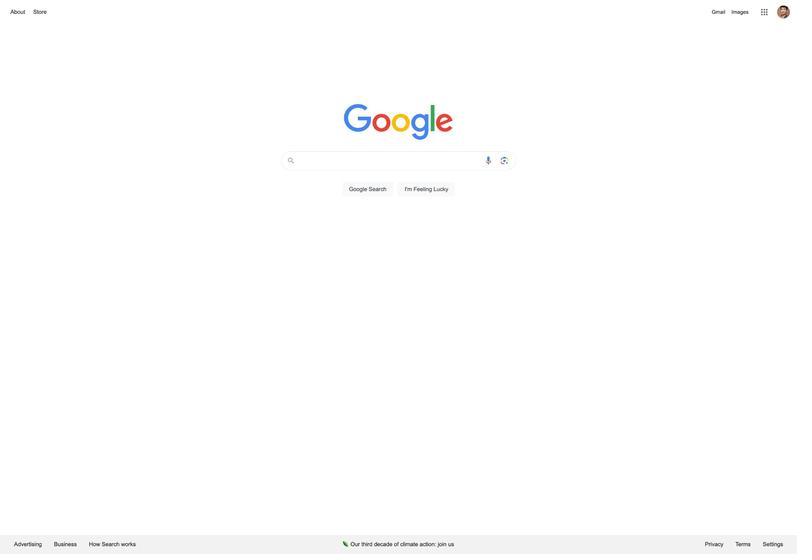 Task type: locate. For each thing, give the bounding box(es) containing it.
search by image image
[[500, 156, 510, 165]]

search by voice image
[[484, 156, 494, 165]]

None search field
[[8, 149, 790, 206]]

google image
[[344, 104, 454, 141]]



Task type: vqa. For each thing, say whether or not it's contained in the screenshot.
Search by voice image
yes



